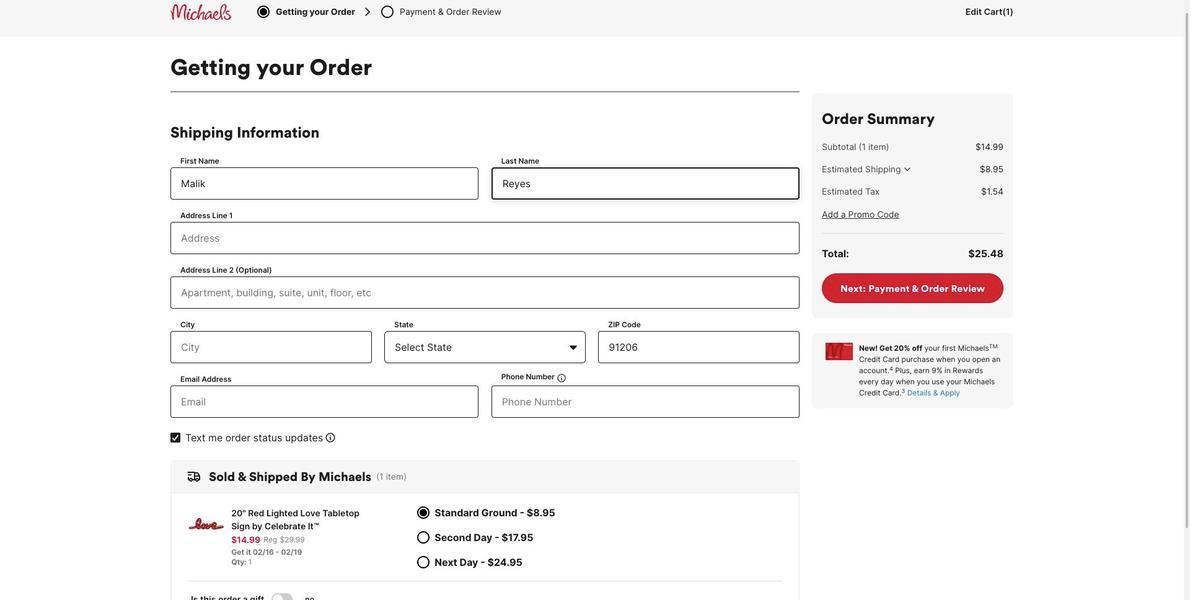 Task type: vqa. For each thing, say whether or not it's contained in the screenshot.
the bottom The
no



Task type: locate. For each thing, give the bounding box(es) containing it.
City text field
[[170, 331, 372, 363]]

option group
[[417, 500, 555, 575]]

group
[[191, 593, 785, 600]]

Last Name text field
[[491, 167, 800, 200]]

First Name text field
[[170, 167, 479, 200]]

thumbnail image
[[188, 506, 225, 544]]

ZIP Code text field
[[598, 331, 800, 363]]



Task type: describe. For each thing, give the bounding box(es) containing it.
Phone Number text field
[[491, 386, 800, 418]]

Apartment, building, suite, unit, floor, etc text field
[[170, 276, 800, 309]]

Email text field
[[170, 386, 479, 418]]

plcc card logo image
[[826, 343, 853, 360]]

tabler image
[[256, 4, 271, 19]]

Address text field
[[170, 222, 800, 254]]



